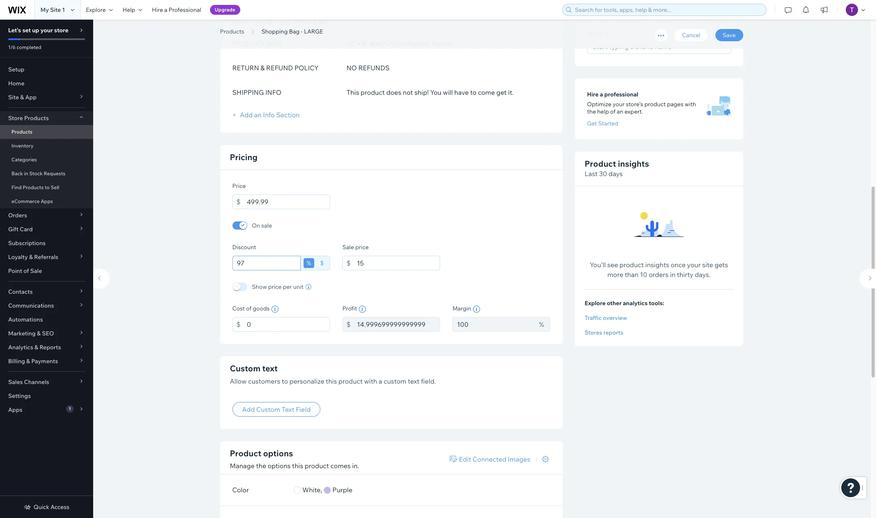 Task type: vqa. For each thing, say whether or not it's contained in the screenshot.
the middle the and
no



Task type: describe. For each thing, give the bounding box(es) containing it.
info for shipping info
[[265, 88, 282, 96]]

contacts
[[8, 288, 33, 296]]

not
[[403, 88, 413, 96]]

0 vertical spatial apps
[[41, 198, 53, 204]]

let's set up your store
[[8, 27, 68, 34]]

& for return
[[261, 64, 265, 72]]

an inside 'optimize your store's product pages with the help of an expert.'
[[617, 108, 624, 115]]

app
[[25, 94, 37, 101]]

refunds
[[358, 64, 390, 72]]

inventory link
[[0, 139, 93, 153]]

product options manage the options this product comes in.
[[230, 448, 359, 470]]

gift card button
[[0, 222, 93, 236]]

info
[[276, 18, 292, 25]]

the inside 'optimize your store's product pages with the help of an expert.'
[[587, 108, 596, 115]]

hire a professional
[[587, 91, 639, 98]]

in inside sidebar element
[[24, 170, 28, 177]]

cotton
[[385, 39, 406, 47]]

stores reports link
[[585, 329, 734, 337]]

analytics & reports
[[8, 344, 61, 351]]

cost of goods
[[232, 305, 270, 312]]

profit
[[343, 305, 357, 312]]

overview
[[603, 315, 628, 322]]

1 horizontal spatial large
[[331, 18, 381, 36]]

home
[[8, 80, 24, 87]]

ecommerce apps
[[11, 198, 53, 204]]

analytics & reports button
[[0, 341, 93, 354]]

1/6 completed
[[8, 44, 41, 50]]

gift
[[8, 226, 18, 233]]

refund
[[266, 64, 293, 72]]

marketing & seo
[[8, 330, 54, 337]]

referrals
[[34, 253, 58, 261]]

quick access
[[34, 504, 69, 511]]

1 vertical spatial %
[[539, 320, 544, 328]]

loyalty & referrals button
[[0, 250, 93, 264]]

add for add custom text field
[[242, 405, 255, 414]]

reports
[[604, 329, 624, 337]]

contacts button
[[0, 285, 93, 299]]

custom inside add custom text field button
[[256, 405, 280, 414]]

traffic overview link
[[585, 315, 734, 322]]

than
[[625, 271, 639, 279]]

12" x 8" bag  cotton  natural flavors
[[347, 39, 452, 47]]

in inside you'll see product insights once your site gets more than 10 orders in thirty days.
[[670, 271, 676, 279]]

1 inside sidebar element
[[69, 406, 71, 412]]

add an info section
[[239, 111, 300, 119]]

& for analytics
[[34, 344, 38, 351]]

product info
[[232, 39, 282, 47]]

insights inside product insights last 30 days
[[618, 159, 649, 169]]

manage
[[230, 462, 255, 470]]

your inside you'll see product insights once your site gets more than 10 orders in thirty days.
[[687, 261, 701, 269]]

set
[[22, 27, 31, 34]]

card
[[20, 226, 33, 233]]

upgrade button
[[210, 5, 240, 15]]

other
[[607, 300, 622, 307]]

return & refund policy
[[232, 64, 319, 72]]

home link
[[0, 76, 93, 90]]

with inside 'optimize your store's product pages with the help of an expert.'
[[685, 101, 696, 108]]

help
[[123, 6, 135, 13]]

hire a professional link
[[147, 0, 206, 20]]

completed
[[17, 44, 41, 50]]

insights inside you'll see product insights once your site gets more than 10 orders in thirty days.
[[646, 261, 670, 269]]

0 horizontal spatial an
[[254, 111, 262, 119]]

site inside dropdown button
[[8, 94, 19, 101]]

professional
[[169, 6, 201, 13]]

a inside custom text allow customers to personalize this product with a custom text field.
[[379, 377, 382, 385]]

help
[[597, 108, 609, 115]]

price for show
[[268, 283, 282, 290]]

this inside custom text allow customers to personalize this product with a custom text field.
[[326, 377, 337, 385]]

info tooltip image for profit
[[359, 306, 366, 313]]

0 vertical spatial 1
[[62, 6, 65, 13]]

Search for tools, apps, help & more... field
[[573, 4, 764, 16]]

cost
[[232, 305, 245, 312]]

this
[[347, 88, 359, 96]]

save button
[[716, 29, 743, 41]]

return
[[232, 64, 259, 72]]

sections
[[294, 18, 328, 25]]

pages
[[667, 101, 684, 108]]

pricing
[[230, 152, 258, 162]]

add custom text field
[[242, 405, 311, 414]]

come
[[478, 88, 495, 96]]

natural
[[408, 39, 430, 47]]

explore for explore other analytics tools:
[[585, 300, 606, 307]]

billing
[[8, 358, 25, 365]]

hire for hire a professional
[[587, 91, 599, 98]]

add for add an info section
[[240, 111, 253, 119]]

with inside custom text allow customers to personalize this product with a custom text field.
[[364, 377, 377, 385]]

inventory
[[11, 143, 33, 149]]

2 horizontal spatial to
[[470, 88, 477, 96]]

access
[[51, 504, 69, 511]]

on sale
[[252, 222, 272, 229]]

a for professional
[[600, 91, 603, 98]]

seo
[[42, 330, 54, 337]]

price for sale
[[355, 243, 369, 251]]

analytics
[[8, 344, 33, 351]]

margin
[[453, 305, 471, 312]]

info for product info
[[266, 39, 282, 47]]

site
[[702, 261, 713, 269]]

quick access button
[[24, 504, 69, 511]]

traffic overview
[[585, 315, 628, 322]]

your inside 'optimize your store's product pages with the help of an expert.'
[[613, 101, 625, 108]]

professional
[[605, 91, 639, 98]]

0 vertical spatial site
[[50, 6, 61, 13]]

product inside 'optimize your store's product pages with the help of an expert.'
[[645, 101, 666, 108]]

bag down the info
[[289, 28, 300, 35]]

0 horizontal spatial products link
[[0, 125, 93, 139]]

section
[[276, 111, 300, 119]]

ship!
[[415, 88, 429, 96]]

none text field inside shopping bag - large form
[[357, 317, 440, 332]]

subscriptions link
[[0, 236, 93, 250]]

communications
[[8, 302, 54, 309]]

site & app
[[8, 94, 37, 101]]

8"
[[362, 39, 368, 47]]

settings
[[8, 392, 31, 400]]

analytics
[[623, 300, 648, 307]]

color
[[232, 486, 249, 494]]

on
[[252, 222, 260, 229]]

have
[[455, 88, 469, 96]]

custom inside custom text allow customers to personalize this product with a custom text field.
[[230, 363, 261, 373]]

thirty
[[677, 271, 694, 279]]

sales channels
[[8, 379, 49, 386]]

product inside product options manage the options this product comes in.
[[305, 462, 329, 470]]

in.
[[352, 462, 359, 470]]



Task type: locate. For each thing, give the bounding box(es) containing it.
store
[[54, 27, 68, 34]]

0 horizontal spatial explore
[[86, 6, 106, 13]]

of right the "help"
[[610, 108, 616, 115]]

insights up days
[[618, 159, 649, 169]]

0 vertical spatial options
[[263, 448, 293, 459]]

1 vertical spatial custom
[[256, 405, 280, 414]]

of inside "link"
[[23, 267, 29, 275]]

1 info tooltip image from the left
[[271, 306, 279, 313]]

1 horizontal spatial with
[[685, 101, 696, 108]]

1 vertical spatial add
[[242, 405, 255, 414]]

1 horizontal spatial -
[[323, 18, 328, 36]]

0 horizontal spatial the
[[256, 462, 266, 470]]

product up 30
[[585, 159, 616, 169]]

my site 1
[[40, 6, 65, 13]]

0 vertical spatial to
[[470, 88, 477, 96]]

hire
[[152, 6, 163, 13], [587, 91, 599, 98]]

1 vertical spatial text
[[408, 377, 420, 385]]

0 vertical spatial price
[[355, 243, 369, 251]]

1 horizontal spatial hire
[[587, 91, 599, 98]]

None text field
[[357, 317, 440, 332]]

add an info section link
[[232, 111, 300, 119]]

additional
[[232, 18, 274, 25]]

see
[[608, 261, 618, 269]]

None text field
[[247, 194, 330, 209], [232, 256, 301, 270], [247, 317, 330, 332], [453, 317, 535, 332], [247, 194, 330, 209], [232, 256, 301, 270], [247, 317, 330, 332], [453, 317, 535, 332]]

1 vertical spatial to
[[45, 184, 50, 190]]

0 horizontal spatial large
[[304, 28, 323, 35]]

reports
[[40, 344, 61, 351]]

the left the "help"
[[587, 108, 596, 115]]

loyalty
[[8, 253, 28, 261]]

optimize
[[587, 101, 612, 108]]

2 vertical spatial your
[[687, 261, 701, 269]]

apps down find products to sell link
[[41, 198, 53, 204]]

to right customers
[[282, 377, 288, 385]]

products right store
[[24, 114, 49, 122]]

price left per
[[268, 283, 282, 290]]

hire inside hire a professional link
[[152, 6, 163, 13]]

will
[[443, 88, 453, 96]]

to inside custom text allow customers to personalize this product with a custom text field.
[[282, 377, 288, 385]]

your
[[40, 27, 53, 34], [613, 101, 625, 108], [687, 261, 701, 269]]

product inside product options manage the options this product comes in.
[[230, 448, 261, 459]]

marketing
[[8, 330, 36, 337]]

hire for hire a professional
[[152, 6, 163, 13]]

0 vertical spatial info
[[266, 39, 282, 47]]

you
[[430, 88, 442, 96]]

explore
[[86, 6, 106, 13], [585, 300, 606, 307]]

-
[[323, 18, 328, 36], [301, 28, 303, 35]]

info tooltip image right goods
[[271, 306, 279, 313]]

1 horizontal spatial apps
[[41, 198, 53, 204]]

explore for explore
[[86, 6, 106, 13]]

info
[[266, 39, 282, 47], [265, 88, 282, 96]]

shipping info
[[232, 88, 282, 96]]

shopping down additional info sections
[[262, 28, 288, 35]]

of right cost
[[246, 305, 252, 312]]

explore left the help
[[86, 6, 106, 13]]

0 horizontal spatial text
[[262, 363, 278, 373]]

to left sell
[[45, 184, 50, 190]]

a left custom
[[379, 377, 382, 385]]

site & app button
[[0, 90, 93, 104]]

large up x
[[331, 18, 381, 36]]

the inside product options manage the options this product comes in.
[[256, 462, 266, 470]]

info tooltip image right profit in the left of the page
[[359, 306, 366, 313]]

of right point
[[23, 267, 29, 275]]

product for product insights
[[585, 159, 616, 169]]

0 vertical spatial a
[[164, 6, 167, 13]]

your down professional
[[613, 101, 625, 108]]

products up the ecommerce apps
[[23, 184, 44, 190]]

1 horizontal spatial your
[[613, 101, 625, 108]]

of inside 'optimize your store's product pages with the help of an expert.'
[[610, 108, 616, 115]]

an left 'info'
[[254, 111, 262, 119]]

1 horizontal spatial to
[[282, 377, 288, 385]]

field
[[296, 405, 311, 414]]

a
[[164, 6, 167, 13], [600, 91, 603, 98], [379, 377, 382, 385]]

1 horizontal spatial info tooltip image
[[359, 306, 366, 313]]

0 horizontal spatial 1
[[62, 6, 65, 13]]

communications button
[[0, 299, 93, 313]]

1 vertical spatial options
[[268, 462, 291, 470]]

1 horizontal spatial sale
[[343, 243, 354, 251]]

2 horizontal spatial a
[[600, 91, 603, 98]]

site right my
[[50, 6, 61, 13]]

info tooltip image
[[271, 306, 279, 313], [359, 306, 366, 313]]

1 horizontal spatial site
[[50, 6, 61, 13]]

0 horizontal spatial with
[[364, 377, 377, 385]]

info tooltip image
[[473, 306, 480, 313]]

products inside shopping bag - large form
[[220, 28, 244, 35]]

automations link
[[0, 313, 93, 327]]

this inside product options manage the options this product comes in.
[[292, 462, 303, 470]]

your inside sidebar element
[[40, 27, 53, 34]]

0 vertical spatial with
[[685, 101, 696, 108]]

2 vertical spatial a
[[379, 377, 382, 385]]

back
[[11, 170, 23, 177]]

products inside dropdown button
[[24, 114, 49, 122]]

& inside shopping bag - large form
[[261, 64, 265, 72]]

site down home
[[8, 94, 19, 101]]

info
[[263, 111, 275, 119]]

shopping bag - large form
[[89, 0, 876, 518]]

sale inside point of sale "link"
[[30, 267, 42, 275]]

0 vertical spatial this
[[326, 377, 337, 385]]

1/6
[[8, 44, 16, 50]]

large down the sections
[[304, 28, 323, 35]]

1 horizontal spatial %
[[539, 320, 544, 328]]

2 vertical spatial to
[[282, 377, 288, 385]]

insights up orders
[[646, 261, 670, 269]]

1 vertical spatial products link
[[0, 125, 93, 139]]

0 horizontal spatial to
[[45, 184, 50, 190]]

products link up product
[[216, 27, 248, 36]]

2 horizontal spatial of
[[610, 108, 616, 115]]

with left custom
[[364, 377, 377, 385]]

orders
[[8, 212, 27, 219]]

0 vertical spatial of
[[610, 108, 616, 115]]

1 down settings link
[[69, 406, 71, 412]]

payments
[[31, 358, 58, 365]]

1 vertical spatial 1
[[69, 406, 71, 412]]

1 vertical spatial your
[[613, 101, 625, 108]]

more
[[608, 271, 624, 279]]

options
[[263, 448, 293, 459], [268, 462, 291, 470]]

& for site
[[20, 94, 24, 101]]

1 vertical spatial insights
[[646, 261, 670, 269]]

custom left text in the left of the page
[[256, 405, 280, 414]]

0 horizontal spatial sale
[[30, 267, 42, 275]]

1 right my
[[62, 6, 65, 13]]

sidebar element
[[0, 20, 93, 518]]

1 horizontal spatial products link
[[216, 27, 248, 36]]

& right "billing"
[[26, 358, 30, 365]]

0 vertical spatial custom
[[230, 363, 261, 373]]

text
[[262, 363, 278, 373], [408, 377, 420, 385]]

product inside product insights last 30 days
[[585, 159, 616, 169]]

product
[[232, 39, 265, 47]]

info down additional info sections
[[266, 39, 282, 47]]

explore other analytics tools:
[[585, 300, 665, 307]]

info tooltip image for cost of goods
[[271, 306, 279, 313]]

this right personalize
[[326, 377, 337, 385]]

0 horizontal spatial %
[[307, 259, 311, 267]]

1 vertical spatial product
[[230, 448, 261, 459]]

tools:
[[649, 300, 665, 307]]

started
[[598, 120, 619, 127]]

products link down store products
[[0, 125, 93, 139]]

2 info tooltip image from the left
[[359, 306, 366, 313]]

0 vertical spatial the
[[587, 108, 596, 115]]

2 horizontal spatial your
[[687, 261, 701, 269]]

& for billing
[[26, 358, 30, 365]]

up
[[32, 27, 39, 34]]

0 vertical spatial sale
[[343, 243, 354, 251]]

1 horizontal spatial text
[[408, 377, 420, 385]]

0 vertical spatial explore
[[86, 6, 106, 13]]

1 vertical spatial in
[[670, 271, 676, 279]]

0 horizontal spatial site
[[8, 94, 19, 101]]

a for professional
[[164, 6, 167, 13]]

insights
[[618, 159, 649, 169], [646, 261, 670, 269]]

apps down settings
[[8, 406, 22, 414]]

0 horizontal spatial of
[[23, 267, 29, 275]]

traffic
[[585, 315, 602, 322]]

setup
[[8, 66, 24, 73]]

connected
[[473, 455, 507, 464]]

add down the 'shipping'
[[240, 111, 253, 119]]

products
[[220, 28, 244, 35], [24, 114, 49, 122], [11, 129, 32, 135], [23, 184, 44, 190]]

hire inside shopping bag - large form
[[587, 91, 599, 98]]

0 horizontal spatial product
[[230, 448, 261, 459]]

1 vertical spatial site
[[8, 94, 19, 101]]

info up add an info section
[[265, 88, 282, 96]]

sale inside shopping bag - large form
[[343, 243, 354, 251]]

edit
[[459, 455, 471, 464]]

add custom text field button
[[232, 402, 321, 417]]

product for product options
[[230, 448, 261, 459]]

0 horizontal spatial -
[[301, 28, 303, 35]]

stores reports
[[585, 329, 624, 337]]

& right return in the left of the page
[[261, 64, 265, 72]]

1 horizontal spatial of
[[246, 305, 252, 312]]

1 vertical spatial hire
[[587, 91, 599, 98]]

product inside you'll see product insights once your site gets more than 10 orders in thirty days.
[[620, 261, 644, 269]]

0 vertical spatial insights
[[618, 159, 649, 169]]

upgrade
[[215, 7, 235, 13]]

add inside button
[[242, 405, 255, 414]]

x
[[357, 39, 360, 47]]

shopping up "product info"
[[220, 18, 289, 36]]

gift card
[[8, 226, 33, 233]]

price
[[232, 182, 246, 189]]

this up white
[[292, 462, 303, 470]]

shopping bag - large
[[220, 18, 381, 36], [262, 28, 323, 35]]

1 horizontal spatial this
[[326, 377, 337, 385]]

bag right the info
[[292, 18, 320, 36]]

1 vertical spatial this
[[292, 462, 303, 470]]

your right up
[[40, 27, 53, 34]]

0 vertical spatial text
[[262, 363, 278, 373]]

explore up 'traffic'
[[585, 300, 606, 307]]

requests
[[44, 170, 65, 177]]

2 vertical spatial of
[[246, 305, 252, 312]]

1 horizontal spatial a
[[379, 377, 382, 385]]

1 horizontal spatial price
[[355, 243, 369, 251]]

the right manage
[[256, 462, 266, 470]]

in down 'once'
[[670, 271, 676, 279]]

personalize
[[290, 377, 324, 385]]

1 vertical spatial apps
[[8, 406, 22, 414]]

categories
[[11, 157, 37, 163]]

0 vertical spatial in
[[24, 170, 28, 177]]

1 vertical spatial a
[[600, 91, 603, 98]]

0 horizontal spatial apps
[[8, 406, 22, 414]]

0 vertical spatial add
[[240, 111, 253, 119]]

0 horizontal spatial price
[[268, 283, 282, 290]]

30
[[599, 170, 607, 178]]

1 horizontal spatial the
[[587, 108, 596, 115]]

to right have
[[470, 88, 477, 96]]

$ text field
[[357, 256, 440, 270]]

0 horizontal spatial info tooltip image
[[271, 306, 279, 313]]

& inside dropdown button
[[20, 94, 24, 101]]

explore inside shopping bag - large form
[[585, 300, 606, 307]]

it.
[[508, 88, 514, 96]]

sale price
[[343, 243, 369, 251]]

product up manage
[[230, 448, 261, 459]]

with right pages at right top
[[685, 101, 696, 108]]

to inside sidebar element
[[45, 184, 50, 190]]

bag
[[370, 39, 384, 47]]

0 vertical spatial products link
[[216, 27, 248, 36]]

get started link
[[587, 120, 619, 127]]

& for loyalty
[[29, 253, 33, 261]]

& for marketing
[[37, 330, 41, 337]]

price up $ text field
[[355, 243, 369, 251]]

1 vertical spatial info
[[265, 88, 282, 96]]

products up inventory
[[11, 129, 32, 135]]

find products to sell link
[[0, 181, 93, 195]]

0 vertical spatial %
[[307, 259, 311, 267]]

hire up optimize
[[587, 91, 599, 98]]

products up product
[[220, 28, 244, 35]]

& left reports
[[34, 344, 38, 351]]

your up thirty
[[687, 261, 701, 269]]

a left professional
[[164, 6, 167, 13]]

0 horizontal spatial in
[[24, 170, 28, 177]]

text up customers
[[262, 363, 278, 373]]

cancel
[[682, 31, 701, 39]]

save
[[723, 31, 736, 39]]

10
[[640, 271, 648, 279]]

1 horizontal spatial product
[[585, 159, 616, 169]]

automations
[[8, 316, 43, 323]]

edit option link image
[[450, 456, 458, 463]]

1 horizontal spatial 1
[[69, 406, 71, 412]]

store
[[8, 114, 23, 122]]

in right back
[[24, 170, 28, 177]]

of for cost of goods
[[246, 305, 252, 312]]

custom up allow
[[230, 363, 261, 373]]

cancel button
[[675, 29, 708, 41]]

of for point of sale
[[23, 267, 29, 275]]

purple
[[333, 486, 353, 494]]

0 vertical spatial your
[[40, 27, 53, 34]]

0 horizontal spatial a
[[164, 6, 167, 13]]

channels
[[24, 379, 49, 386]]

1 vertical spatial with
[[364, 377, 377, 385]]

sales channels button
[[0, 375, 93, 389]]

add down allow
[[242, 405, 255, 414]]

setup link
[[0, 63, 93, 76]]

sale
[[261, 222, 272, 229]]

1 vertical spatial price
[[268, 283, 282, 290]]

& left app
[[20, 94, 24, 101]]

show
[[252, 283, 267, 290]]

hire right 'help' button
[[152, 6, 163, 13]]

an
[[617, 108, 624, 115], [254, 111, 262, 119]]

you'll see product insights once your site gets more than 10 orders in thirty days.
[[590, 261, 728, 279]]

1 horizontal spatial explore
[[585, 300, 606, 307]]

text left field.
[[408, 377, 420, 385]]

allow
[[230, 377, 247, 385]]

sales
[[8, 379, 23, 386]]

1 vertical spatial sale
[[30, 267, 42, 275]]

1 vertical spatial of
[[23, 267, 29, 275]]

get started
[[587, 120, 619, 127]]

this
[[326, 377, 337, 385], [292, 462, 303, 470]]

& right the loyalty
[[29, 253, 33, 261]]

& left seo
[[37, 330, 41, 337]]

Start typing a brand name field
[[590, 40, 728, 54]]

0 vertical spatial product
[[585, 159, 616, 169]]

store products button
[[0, 111, 93, 125]]

0 horizontal spatial this
[[292, 462, 303, 470]]

1 vertical spatial the
[[256, 462, 266, 470]]

help button
[[118, 0, 147, 20]]

0 vertical spatial hire
[[152, 6, 163, 13]]

0 horizontal spatial hire
[[152, 6, 163, 13]]

product inside custom text allow customers to personalize this product with a custom text field.
[[339, 377, 363, 385]]

1 horizontal spatial an
[[617, 108, 624, 115]]

a up optimize
[[600, 91, 603, 98]]

sale
[[343, 243, 354, 251], [30, 267, 42, 275]]

discount
[[232, 243, 256, 251]]

expert.
[[625, 108, 643, 115]]

1 horizontal spatial in
[[670, 271, 676, 279]]

store's
[[626, 101, 643, 108]]

1 vertical spatial explore
[[585, 300, 606, 307]]

an left expert.
[[617, 108, 624, 115]]

bag
[[292, 18, 320, 36], [289, 28, 300, 35]]



